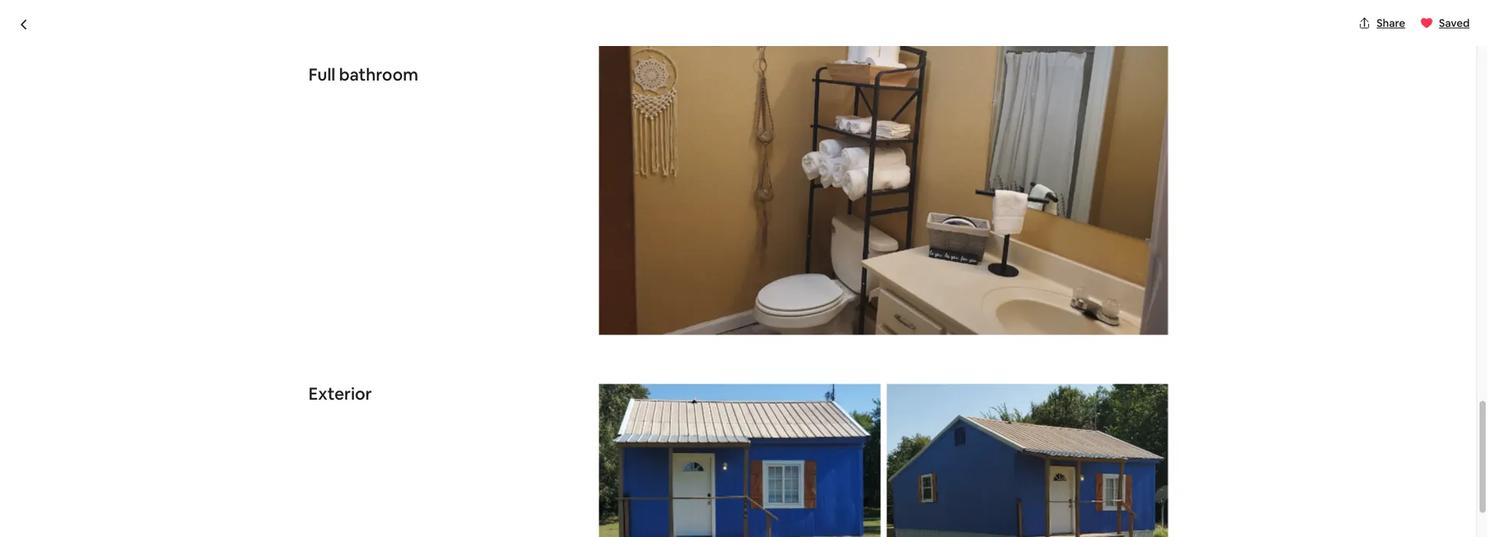 Task type: locate. For each thing, give the bounding box(es) containing it.
share
[[1377, 16, 1406, 30], [1076, 112, 1104, 126]]

1 horizontal spatial share
[[1377, 16, 1406, 30]]

show all photos button
[[1028, 375, 1150, 401]]

full bathroom image 1 image
[[599, 0, 1169, 335], [599, 0, 1169, 335]]

1 vertical spatial share
[[1076, 112, 1104, 126]]

cozy country cabin
[[309, 78, 497, 104]]

saved button
[[1415, 10, 1476, 36], [1113, 106, 1175, 132]]

reviews
[[1110, 469, 1149, 483]]

1 vertical spatial saved
[[1138, 112, 1169, 126]]

0 vertical spatial share button
[[1353, 10, 1412, 36]]

exterior image 1 image
[[599, 384, 881, 537], [599, 384, 881, 537]]

8 reviews button
[[1101, 469, 1149, 483]]

learn more about the host, rachel. image
[[767, 444, 810, 487], [767, 444, 810, 487]]

show all photos
[[1059, 381, 1138, 395]]

share button for bottommost saved button
[[1051, 106, 1110, 132]]

cozy country cabin image 4 image
[[960, 146, 1169, 283]]

photos
[[1102, 381, 1138, 395]]

0 horizontal spatial saved
[[1138, 112, 1169, 126]]

0 horizontal spatial saved button
[[1113, 106, 1175, 132]]

1 horizontal spatial share button
[[1353, 10, 1412, 36]]

$604
[[945, 463, 985, 485]]

8
[[1101, 469, 1108, 483]]

exterior image 2 image
[[887, 384, 1169, 537], [887, 384, 1169, 537]]

full bathroom
[[309, 63, 419, 85]]

share button inside 'photo tour' dialog
[[1353, 10, 1412, 36]]

0 vertical spatial share
[[1377, 16, 1406, 30]]

1 horizontal spatial saved button
[[1415, 10, 1476, 36]]

0 horizontal spatial share button
[[1051, 106, 1110, 132]]

show
[[1059, 381, 1086, 395]]

$654
[[901, 463, 941, 485]]

bathroom
[[339, 63, 419, 85]]

saved
[[1440, 16, 1470, 30], [1138, 112, 1169, 126]]

1 horizontal spatial saved
[[1440, 16, 1470, 30]]

$654 $604 total before taxes
[[901, 463, 990, 499]]

taxes
[[964, 486, 990, 499]]

4.75
[[1073, 469, 1093, 483]]

1 vertical spatial share button
[[1051, 106, 1110, 132]]

before
[[928, 486, 961, 499]]

Start your search search field
[[623, 12, 854, 49]]

share button
[[1353, 10, 1412, 36], [1051, 106, 1110, 132]]

0 horizontal spatial share
[[1076, 112, 1104, 126]]

share inside 'photo tour' dialog
[[1377, 16, 1406, 30]]

0 vertical spatial saved
[[1440, 16, 1470, 30]]

country
[[361, 78, 438, 104]]

cabin
[[442, 78, 497, 104]]



Task type: vqa. For each thing, say whether or not it's contained in the screenshot.
group inside 'Thu, Dec 28 2:00 AM–3:00 AM Book for a private group'
no



Task type: describe. For each thing, give the bounding box(es) containing it.
total
[[901, 486, 926, 499]]

all
[[1089, 381, 1100, 395]]

·
[[1095, 469, 1098, 483]]

share for share button related to bottommost saved button
[[1076, 112, 1104, 126]]

cozy country cabin image 2 image
[[745, 146, 954, 283]]

cozy country cabin image 1 image
[[309, 146, 739, 419]]

full
[[309, 63, 336, 85]]

photo tour dialog
[[0, 0, 1489, 537]]

4.75 · 8 reviews
[[1073, 469, 1149, 483]]

saved inside 'photo tour' dialog
[[1440, 16, 1470, 30]]

0 vertical spatial saved button
[[1415, 10, 1476, 36]]

share for share button inside 'photo tour' dialog
[[1377, 16, 1406, 30]]

profile element
[[872, 0, 1169, 61]]

cozy country cabin image 3 image
[[745, 289, 954, 419]]

share button for the topmost saved button
[[1353, 10, 1412, 36]]

cozy
[[309, 78, 356, 104]]

cozy country cabin image 5 image
[[960, 289, 1169, 419]]

exterior
[[309, 383, 372, 405]]

1 vertical spatial saved button
[[1113, 106, 1175, 132]]



